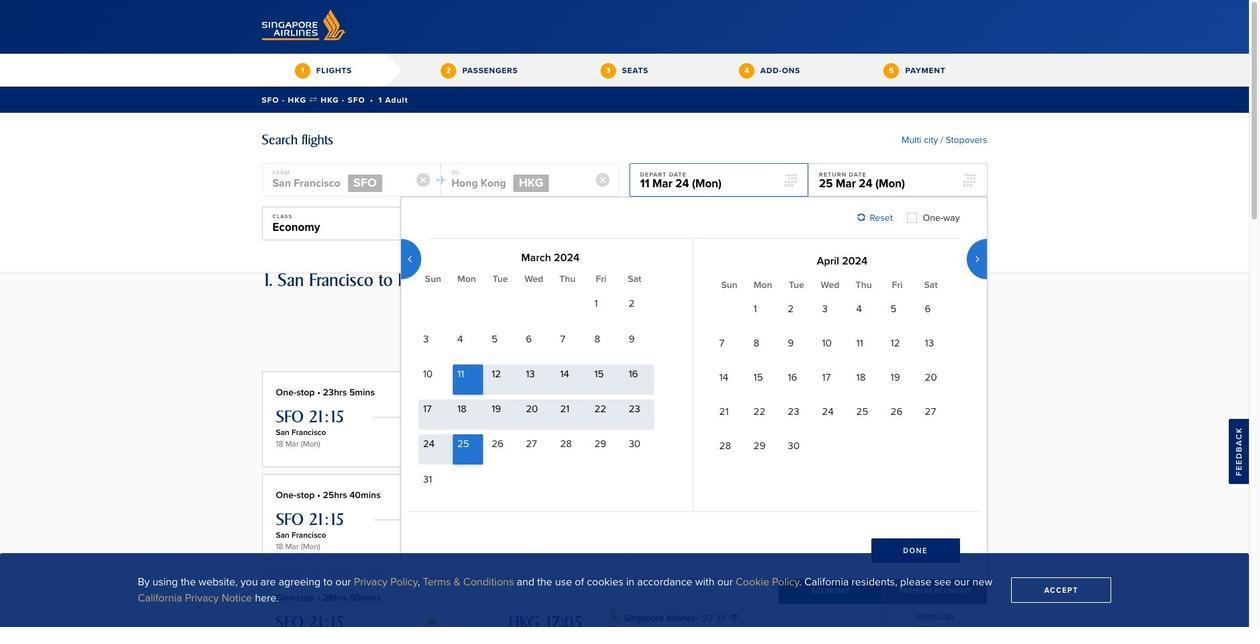 Task type: locate. For each thing, give the bounding box(es) containing it.
1 horizontal spatial search image
[[643, 272, 677, 301]]

1 horizontal spatial   text field
[[809, 164, 987, 198]]

None text field
[[262, 208, 556, 241]]

  text field
[[262, 164, 419, 198], [809, 164, 987, 198]]

0 horizontal spatial search image
[[573, 272, 606, 301]]

singapore airlines image
[[606, 503, 623, 520], [606, 606, 623, 623]]

1 singapore airlines image from the top
[[606, 503, 623, 520]]

1 vertical spatial singapore airlines image
[[606, 606, 623, 623]]

0 vertical spatial singapore airlines image
[[606, 503, 623, 520]]

singapore airlines image
[[849, 307, 866, 324], [606, 401, 623, 417], [606, 417, 623, 433], [606, 622, 623, 628]]

  text field
[[442, 164, 598, 198], [630, 164, 808, 198], [567, 208, 860, 241]]

0 horizontal spatial   text field
[[262, 164, 419, 198]]

2 search image from the left
[[643, 272, 677, 301]]

1 search image from the left
[[573, 272, 606, 301]]

search image
[[573, 272, 606, 301], [643, 272, 677, 301]]

1   text field from the left
[[262, 164, 419, 198]]



Task type: describe. For each thing, give the bounding box(es) containing it.
tooltip icon image
[[976, 311, 986, 320]]

2   text field from the left
[[809, 164, 987, 198]]

close circle image
[[417, 173, 431, 187]]

2 singapore airlines image from the top
[[606, 606, 623, 623]]

scoot airlines image
[[826, 307, 843, 324]]

close circle image
[[596, 173, 610, 187]]



Task type: vqa. For each thing, say whether or not it's contained in the screenshot.
ssh banner image at the left
no



